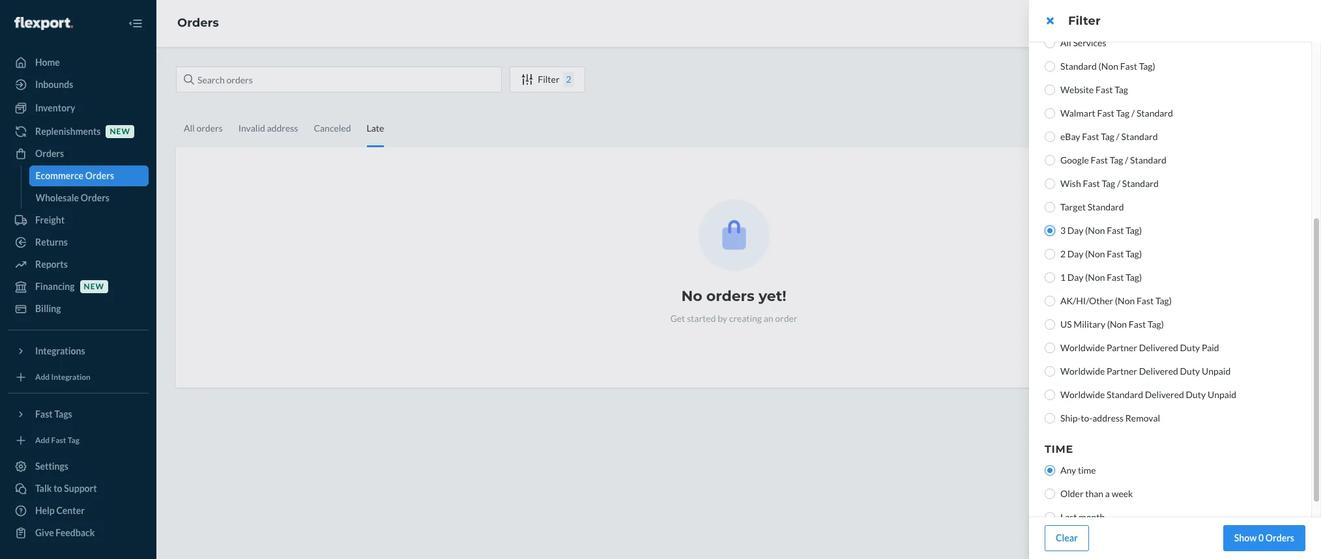 Task type: describe. For each thing, give the bounding box(es) containing it.
standard down wish fast tag / standard
[[1088, 201, 1124, 213]]

tag for website
[[1115, 84, 1128, 95]]

standard down walmart fast tag / standard
[[1122, 131, 1158, 142]]

tag) for 3 day (non fast tag)
[[1126, 225, 1142, 236]]

standard (non fast tag)
[[1061, 61, 1156, 72]]

partner for worldwide partner delivered duty unpaid
[[1107, 366, 1138, 377]]

1 day (non fast tag)
[[1061, 272, 1142, 283]]

than
[[1086, 488, 1104, 499]]

day for 2
[[1068, 248, 1084, 259]]

tag) for us military (non fast tag)
[[1148, 319, 1164, 330]]

show 0 orders
[[1235, 533, 1295, 544]]

duty for worldwide standard delivered duty unpaid
[[1186, 389, 1206, 400]]

fast right google on the top right of page
[[1091, 155, 1108, 166]]

tag for google
[[1110, 155, 1124, 166]]

walmart
[[1061, 108, 1096, 119]]

standard up ebay fast tag / standard
[[1137, 108, 1173, 119]]

ebay fast tag / standard
[[1061, 131, 1158, 142]]

fast up the website fast tag
[[1120, 61, 1138, 72]]

google fast tag / standard
[[1061, 155, 1167, 166]]

unpaid for worldwide partner delivered duty unpaid
[[1202, 366, 1231, 377]]

fast up us military (non fast tag)
[[1137, 295, 1154, 306]]

any
[[1061, 465, 1076, 476]]

last month
[[1061, 512, 1105, 523]]

military
[[1074, 319, 1106, 330]]

/ for ebay
[[1116, 131, 1120, 142]]

(non up us military (non fast tag)
[[1115, 295, 1135, 306]]

us
[[1061, 319, 1072, 330]]

wish
[[1061, 178, 1081, 189]]

fast up ebay fast tag / standard
[[1097, 108, 1115, 119]]

tag) for 2 day (non fast tag)
[[1126, 248, 1142, 259]]

clear
[[1056, 533, 1078, 544]]

services
[[1073, 37, 1107, 48]]

older than a week
[[1061, 488, 1133, 499]]

fast down standard (non fast tag)
[[1096, 84, 1113, 95]]

worldwide partner delivered duty unpaid
[[1061, 366, 1231, 377]]

day for 3
[[1068, 225, 1084, 236]]

standard up website
[[1061, 61, 1097, 72]]

(non for 1
[[1086, 272, 1105, 283]]

paid
[[1202, 342, 1220, 353]]

standard down google fast tag / standard
[[1122, 178, 1159, 189]]

/ for walmart
[[1132, 108, 1135, 119]]

target
[[1061, 201, 1086, 213]]

week
[[1112, 488, 1133, 499]]

3 day (non fast tag)
[[1061, 225, 1142, 236]]

to-
[[1081, 413, 1093, 424]]

walmart fast tag / standard
[[1061, 108, 1173, 119]]

filter
[[1068, 14, 1101, 28]]

worldwide for worldwide partner delivered duty unpaid
[[1061, 366, 1105, 377]]

ship-
[[1061, 413, 1081, 424]]

duty for worldwide partner delivered duty paid
[[1180, 342, 1200, 353]]

clear button
[[1045, 525, 1089, 552]]

standard up wish fast tag / standard
[[1130, 155, 1167, 166]]

fast down 3 day (non fast tag) at the right
[[1107, 248, 1124, 259]]

fast right ebay
[[1082, 131, 1099, 142]]

fast up 2 day (non fast tag)
[[1107, 225, 1124, 236]]

3
[[1061, 225, 1066, 236]]

website
[[1061, 84, 1094, 95]]

delivered for worldwide partner delivered duty paid
[[1139, 342, 1179, 353]]

worldwide standard delivered duty unpaid
[[1061, 389, 1237, 400]]



Task type: vqa. For each thing, say whether or not it's contained in the screenshot.
EBAY FAST TAG / STANDARD
yes



Task type: locate. For each thing, give the bounding box(es) containing it.
tag up walmart fast tag / standard
[[1115, 84, 1128, 95]]

fast right wish on the right of page
[[1083, 178, 1100, 189]]

2 vertical spatial worldwide
[[1061, 389, 1105, 400]]

tag
[[1115, 84, 1128, 95], [1116, 108, 1130, 119], [1101, 131, 1115, 142], [1110, 155, 1124, 166], [1102, 178, 1116, 189]]

tag for ebay
[[1101, 131, 1115, 142]]

unpaid for worldwide standard delivered duty unpaid
[[1208, 389, 1237, 400]]

duty down paid
[[1186, 389, 1206, 400]]

0 vertical spatial day
[[1068, 225, 1084, 236]]

delivered for worldwide partner delivered duty unpaid
[[1139, 366, 1179, 377]]

/ down google fast tag / standard
[[1117, 178, 1121, 189]]

orders
[[1266, 533, 1295, 544]]

2 worldwide from the top
[[1061, 366, 1105, 377]]

any time
[[1061, 465, 1096, 476]]

all
[[1061, 37, 1072, 48]]

2 day from the top
[[1068, 248, 1084, 259]]

partner down worldwide partner delivered duty paid
[[1107, 366, 1138, 377]]

standard
[[1061, 61, 1097, 72], [1137, 108, 1173, 119], [1122, 131, 1158, 142], [1130, 155, 1167, 166], [1122, 178, 1159, 189], [1088, 201, 1124, 213], [1107, 389, 1143, 400]]

/ up ebay fast tag / standard
[[1132, 108, 1135, 119]]

unpaid
[[1202, 366, 1231, 377], [1208, 389, 1237, 400]]

1 day from the top
[[1068, 225, 1084, 236]]

0
[[1259, 533, 1264, 544]]

/ up wish fast tag / standard
[[1125, 155, 1129, 166]]

us military (non fast tag)
[[1061, 319, 1164, 330]]

2 partner from the top
[[1107, 366, 1138, 377]]

tag down google fast tag / standard
[[1102, 178, 1116, 189]]

(non down ak/hi/other (non fast tag) in the bottom right of the page
[[1107, 319, 1127, 330]]

0 vertical spatial partner
[[1107, 342, 1138, 353]]

/ for google
[[1125, 155, 1129, 166]]

removal
[[1126, 413, 1160, 424]]

None radio
[[1045, 85, 1055, 95], [1045, 132, 1055, 142], [1045, 155, 1055, 166], [1045, 202, 1055, 213], [1045, 226, 1055, 236], [1045, 343, 1055, 353], [1045, 390, 1055, 400], [1045, 465, 1055, 476], [1045, 489, 1055, 499], [1045, 85, 1055, 95], [1045, 132, 1055, 142], [1045, 155, 1055, 166], [1045, 202, 1055, 213], [1045, 226, 1055, 236], [1045, 343, 1055, 353], [1045, 390, 1055, 400], [1045, 465, 1055, 476], [1045, 489, 1055, 499]]

1 vertical spatial unpaid
[[1208, 389, 1237, 400]]

/ for wish
[[1117, 178, 1121, 189]]

ak/hi/other (non fast tag)
[[1061, 295, 1172, 306]]

wish fast tag / standard
[[1061, 178, 1159, 189]]

partner
[[1107, 342, 1138, 353], [1107, 366, 1138, 377]]

website fast tag
[[1061, 84, 1128, 95]]

tag) for 1 day (non fast tag)
[[1126, 272, 1142, 283]]

2 vertical spatial delivered
[[1145, 389, 1184, 400]]

time
[[1078, 465, 1096, 476]]

worldwide partner delivered duty paid
[[1061, 342, 1220, 353]]

tag up wish fast tag / standard
[[1110, 155, 1124, 166]]

/
[[1132, 108, 1135, 119], [1116, 131, 1120, 142], [1125, 155, 1129, 166], [1117, 178, 1121, 189]]

(non down target standard
[[1086, 225, 1105, 236]]

1 vertical spatial partner
[[1107, 366, 1138, 377]]

1 worldwide from the top
[[1061, 342, 1105, 353]]

tag)
[[1139, 61, 1156, 72], [1126, 225, 1142, 236], [1126, 248, 1142, 259], [1126, 272, 1142, 283], [1156, 295, 1172, 306], [1148, 319, 1164, 330]]

all services
[[1061, 37, 1107, 48]]

month
[[1079, 512, 1105, 523]]

worldwide for worldwide partner delivered duty paid
[[1061, 342, 1105, 353]]

1 vertical spatial worldwide
[[1061, 366, 1105, 377]]

/ down walmart fast tag / standard
[[1116, 131, 1120, 142]]

0 vertical spatial duty
[[1180, 342, 1200, 353]]

2
[[1061, 248, 1066, 259]]

tag up ebay fast tag / standard
[[1116, 108, 1130, 119]]

(non for 3
[[1086, 225, 1105, 236]]

(non down 2 day (non fast tag)
[[1086, 272, 1105, 283]]

(non
[[1099, 61, 1119, 72], [1086, 225, 1105, 236], [1086, 248, 1105, 259], [1086, 272, 1105, 283], [1115, 295, 1135, 306], [1107, 319, 1127, 330]]

time
[[1045, 443, 1074, 456]]

fast up ak/hi/other (non fast tag) in the bottom right of the page
[[1107, 272, 1124, 283]]

delivered
[[1139, 342, 1179, 353], [1139, 366, 1179, 377], [1145, 389, 1184, 400]]

1 vertical spatial duty
[[1180, 366, 1200, 377]]

show
[[1235, 533, 1257, 544]]

3 day from the top
[[1068, 272, 1084, 283]]

0 vertical spatial worldwide
[[1061, 342, 1105, 353]]

1 partner from the top
[[1107, 342, 1138, 353]]

last
[[1061, 512, 1077, 523]]

day right 3
[[1068, 225, 1084, 236]]

ship-to-address removal
[[1061, 413, 1160, 424]]

address
[[1093, 413, 1124, 424]]

target standard
[[1061, 201, 1124, 213]]

1
[[1061, 272, 1066, 283]]

standard up ship-to-address removal
[[1107, 389, 1143, 400]]

partner down us military (non fast tag)
[[1107, 342, 1138, 353]]

tag for walmart
[[1116, 108, 1130, 119]]

show 0 orders button
[[1223, 525, 1306, 552]]

duty up worldwide standard delivered duty unpaid
[[1180, 366, 1200, 377]]

day right 1
[[1068, 272, 1084, 283]]

None radio
[[1045, 38, 1055, 48], [1045, 61, 1055, 72], [1045, 108, 1055, 119], [1045, 179, 1055, 189], [1045, 249, 1055, 259], [1045, 273, 1055, 283], [1045, 296, 1055, 306], [1045, 319, 1055, 330], [1045, 366, 1055, 377], [1045, 413, 1055, 424], [1045, 38, 1055, 48], [1045, 61, 1055, 72], [1045, 108, 1055, 119], [1045, 179, 1055, 189], [1045, 249, 1055, 259], [1045, 273, 1055, 283], [1045, 296, 1055, 306], [1045, 319, 1055, 330], [1045, 366, 1055, 377], [1045, 413, 1055, 424]]

0 vertical spatial unpaid
[[1202, 366, 1231, 377]]

delivered down worldwide partner delivered duty unpaid
[[1145, 389, 1184, 400]]

close image
[[1047, 16, 1054, 26]]

tag up google fast tag / standard
[[1101, 131, 1115, 142]]

tag for wish
[[1102, 178, 1116, 189]]

2 vertical spatial day
[[1068, 272, 1084, 283]]

duty for worldwide partner delivered duty unpaid
[[1180, 366, 1200, 377]]

duty
[[1180, 342, 1200, 353], [1180, 366, 1200, 377], [1186, 389, 1206, 400]]

2 vertical spatial duty
[[1186, 389, 1206, 400]]

delivered up worldwide standard delivered duty unpaid
[[1139, 366, 1179, 377]]

worldwide for worldwide standard delivered duty unpaid
[[1061, 389, 1105, 400]]

delivered for worldwide standard delivered duty unpaid
[[1145, 389, 1184, 400]]

2 day (non fast tag)
[[1061, 248, 1142, 259]]

(non up the website fast tag
[[1099, 61, 1119, 72]]

partner for worldwide partner delivered duty paid
[[1107, 342, 1138, 353]]

day for 1
[[1068, 272, 1084, 283]]

delivered up worldwide partner delivered duty unpaid
[[1139, 342, 1179, 353]]

day right 2
[[1068, 248, 1084, 259]]

1 vertical spatial day
[[1068, 248, 1084, 259]]

ebay
[[1061, 131, 1081, 142]]

older
[[1061, 488, 1084, 499]]

fast
[[1120, 61, 1138, 72], [1096, 84, 1113, 95], [1097, 108, 1115, 119], [1082, 131, 1099, 142], [1091, 155, 1108, 166], [1083, 178, 1100, 189], [1107, 225, 1124, 236], [1107, 248, 1124, 259], [1107, 272, 1124, 283], [1137, 295, 1154, 306], [1129, 319, 1146, 330]]

(non for us
[[1107, 319, 1127, 330]]

(non down 3 day (non fast tag) at the right
[[1086, 248, 1105, 259]]

worldwide
[[1061, 342, 1105, 353], [1061, 366, 1105, 377], [1061, 389, 1105, 400]]

a
[[1106, 488, 1110, 499]]

fast up worldwide partner delivered duty paid
[[1129, 319, 1146, 330]]

google
[[1061, 155, 1089, 166]]

ak/hi/other
[[1061, 295, 1114, 306]]

duty left paid
[[1180, 342, 1200, 353]]

3 worldwide from the top
[[1061, 389, 1105, 400]]

(non for 2
[[1086, 248, 1105, 259]]

1 vertical spatial delivered
[[1139, 366, 1179, 377]]

0 vertical spatial delivered
[[1139, 342, 1179, 353]]

day
[[1068, 225, 1084, 236], [1068, 248, 1084, 259], [1068, 272, 1084, 283]]



